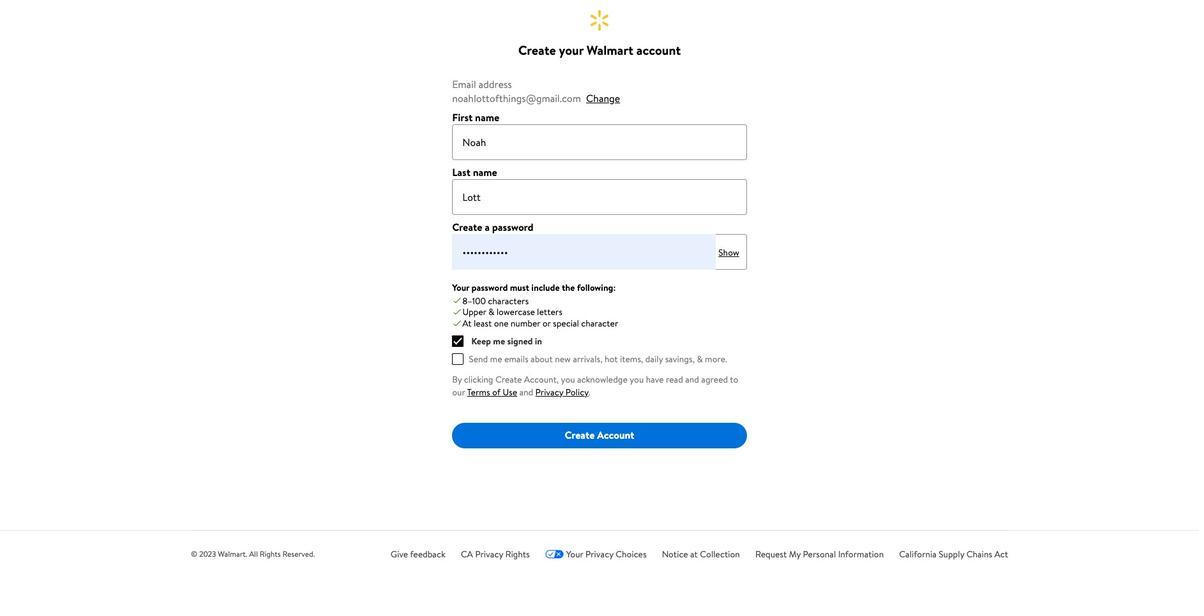 Task type: vqa. For each thing, say whether or not it's contained in the screenshot.
the leftmost Sacramento,
no



Task type: describe. For each thing, give the bounding box(es) containing it.
one
[[494, 317, 508, 330]]

© 2023 walmart. all rights reserved.
[[191, 549, 315, 560]]

new
[[555, 353, 571, 366]]

your privacy choices
[[566, 548, 647, 561]]

must
[[510, 282, 529, 295]]

ca
[[461, 548, 473, 561]]

1 vertical spatial &
[[697, 353, 703, 366]]

chains
[[966, 548, 992, 561]]

upper & lowercase letters
[[462, 306, 562, 319]]

act
[[994, 548, 1008, 561]]

send me emails about new arrivals, hot items, daily savings, & more.
[[469, 353, 727, 366]]

california
[[899, 548, 937, 561]]

First name text field
[[452, 125, 747, 161]]

ca privacy rights
[[461, 548, 530, 561]]

clicking
[[464, 373, 493, 386]]

change link
[[586, 92, 620, 106]]

keep me signed in
[[471, 335, 542, 348]]

first name element
[[452, 111, 499, 125]]

information
[[838, 548, 884, 561]]

and inside by clicking create account, you acknowledge you have read and agreed to our
[[685, 373, 699, 386]]

last name
[[452, 166, 497, 180]]

Send me emails about new arrivals, hot items, daily savings, & more. checkbox
[[452, 353, 464, 365]]

create inside by clicking create account, you acknowledge you have read and agreed to our
[[495, 373, 522, 386]]

first
[[452, 111, 473, 125]]

keep
[[471, 335, 491, 348]]

request my personal information
[[755, 548, 884, 561]]

by clicking create account, you acknowledge you have read and agreed to our
[[452, 373, 738, 399]]

have
[[646, 373, 664, 386]]

character
[[581, 317, 618, 330]]

create for create your walmart account
[[518, 41, 556, 59]]

give feedback
[[391, 548, 445, 561]]

daily
[[645, 353, 663, 366]]

notice at collection
[[662, 548, 740, 561]]

1 you from the left
[[561, 373, 575, 386]]

0 horizontal spatial and
[[519, 386, 533, 399]]

emails
[[504, 353, 528, 366]]

agreed
[[701, 373, 728, 386]]

give
[[391, 548, 408, 561]]

create for create a password
[[452, 221, 482, 235]]

signed
[[507, 335, 533, 348]]

1 horizontal spatial rights
[[505, 548, 530, 561]]

about
[[531, 353, 553, 366]]

all
[[249, 549, 258, 560]]

your privacy choices link
[[545, 548, 647, 561]]

©
[[191, 549, 197, 560]]

ca privacy rights link
[[461, 548, 530, 561]]

email address noahlottofthings@gmail.com change
[[452, 78, 620, 106]]

walmart.
[[218, 549, 247, 560]]

least
[[474, 317, 492, 330]]

reserved.
[[282, 549, 315, 560]]

include
[[531, 282, 560, 295]]

acknowledge
[[577, 373, 628, 386]]

last name element
[[452, 166, 497, 180]]

your password must include the following:
[[452, 282, 616, 295]]

create your walmart account
[[518, 41, 681, 59]]

0 horizontal spatial rights
[[260, 549, 281, 560]]

1 vertical spatial password
[[472, 282, 508, 295]]

last
[[452, 166, 470, 180]]

use
[[503, 386, 517, 399]]

notice
[[662, 548, 688, 561]]

create account button
[[452, 423, 747, 449]]

the
[[562, 282, 575, 295]]

lowercase
[[497, 306, 535, 319]]

number
[[511, 317, 540, 330]]

california supply chains act
[[899, 548, 1008, 561]]

a
[[485, 221, 490, 235]]

criteria met image for at
[[452, 318, 462, 329]]

or
[[542, 317, 551, 330]]

Last name text field
[[452, 180, 747, 215]]



Task type: locate. For each thing, give the bounding box(es) containing it.
create account
[[565, 429, 634, 443]]

your for your privacy choices
[[566, 548, 583, 561]]

create inside button
[[565, 429, 595, 443]]

first name
[[452, 111, 499, 125]]

me down one
[[493, 335, 505, 348]]

2 criteria met image from the top
[[452, 318, 462, 329]]

privacy right 'ca'
[[475, 548, 503, 561]]

1 criteria met image from the top
[[452, 307, 462, 317]]

letters
[[537, 306, 562, 319]]

1 vertical spatial name
[[473, 166, 497, 180]]

password up 8–100 characters
[[472, 282, 508, 295]]

name right last
[[473, 166, 497, 180]]

in
[[535, 335, 542, 348]]

show
[[718, 247, 739, 259]]

Keep me signed in checkbox
[[452, 330, 464, 342]]

create left the a on the left top
[[452, 221, 482, 235]]

me
[[493, 335, 505, 348], [490, 353, 502, 366]]

1 horizontal spatial and
[[685, 373, 699, 386]]

and
[[685, 373, 699, 386], [519, 386, 533, 399]]

your
[[559, 41, 584, 59]]

account
[[597, 429, 634, 443]]

upper
[[462, 306, 486, 319]]

by
[[452, 373, 462, 386]]

Create a password password field
[[452, 235, 716, 270]]

name right first
[[475, 111, 499, 125]]

1 vertical spatial your
[[566, 548, 583, 561]]

of
[[492, 386, 501, 399]]

criteria met image
[[452, 296, 462, 306]]

california supply chains act link
[[899, 548, 1008, 561]]

rights left privacy choices icon
[[505, 548, 530, 561]]

0 horizontal spatial &
[[488, 306, 494, 319]]

privacy
[[535, 386, 563, 399], [475, 548, 503, 561], [585, 548, 613, 561]]

0 vertical spatial &
[[488, 306, 494, 319]]

create a password
[[452, 221, 534, 235]]

personal
[[803, 548, 836, 561]]

2 you from the left
[[630, 373, 644, 386]]

noahlottofthings@gmail.com
[[452, 92, 581, 106]]

account
[[636, 41, 681, 59]]

create down emails
[[495, 373, 522, 386]]

criteria met image
[[452, 307, 462, 317], [452, 318, 462, 329]]

privacy left choices
[[585, 548, 613, 561]]

walmart. save money. live better. home page image
[[590, 10, 609, 31]]

criteria met image down criteria met icon
[[452, 307, 462, 317]]

account,
[[524, 373, 559, 386]]

create left "your"
[[518, 41, 556, 59]]

give feedback button
[[391, 548, 445, 562]]

create for create account
[[565, 429, 595, 443]]

1 horizontal spatial you
[[630, 373, 644, 386]]

more.
[[705, 353, 727, 366]]

0 vertical spatial criteria met image
[[452, 307, 462, 317]]

0 vertical spatial me
[[493, 335, 505, 348]]

0 vertical spatial password
[[492, 221, 534, 235]]

8–100 characters
[[462, 295, 529, 307]]

create
[[518, 41, 556, 59], [452, 221, 482, 235], [495, 373, 522, 386], [565, 429, 595, 443]]

name
[[475, 111, 499, 125], [473, 166, 497, 180]]

your
[[452, 282, 469, 295], [566, 548, 583, 561]]

my
[[789, 548, 801, 561]]

& right upper
[[488, 306, 494, 319]]

name for last name
[[473, 166, 497, 180]]

following:
[[577, 282, 616, 295]]

send
[[469, 353, 488, 366]]

1 horizontal spatial &
[[697, 353, 703, 366]]

request
[[755, 548, 787, 561]]

.
[[588, 386, 590, 399]]

terms of use and privacy policy .
[[467, 386, 590, 399]]

savings,
[[665, 353, 695, 366]]

characters
[[488, 295, 529, 307]]

notice at collection link
[[662, 548, 740, 561]]

password right the a on the left top
[[492, 221, 534, 235]]

1 vertical spatial me
[[490, 353, 502, 366]]

your right privacy choices icon
[[566, 548, 583, 561]]

and right read
[[685, 373, 699, 386]]

privacy for your privacy choices
[[585, 548, 613, 561]]

you down new
[[561, 373, 575, 386]]

0 horizontal spatial you
[[561, 373, 575, 386]]

special
[[553, 317, 579, 330]]

privacy for ca privacy rights
[[475, 548, 503, 561]]

2023
[[199, 549, 216, 560]]

1 horizontal spatial your
[[566, 548, 583, 561]]

2 horizontal spatial privacy
[[585, 548, 613, 561]]

email
[[452, 78, 476, 92]]

to
[[730, 373, 738, 386]]

at least one number or special character
[[462, 317, 618, 330]]

me for send
[[490, 353, 502, 366]]

walmart
[[587, 41, 633, 59]]

1 vertical spatial criteria met image
[[452, 318, 462, 329]]

supply
[[939, 548, 964, 561]]

at
[[462, 317, 472, 330]]

terms of use link
[[467, 386, 517, 399]]

request my personal information link
[[755, 548, 884, 561]]

show button
[[718, 247, 739, 259]]

& left "more."
[[697, 353, 703, 366]]

arrivals,
[[573, 353, 602, 366]]

0 vertical spatial name
[[475, 111, 499, 125]]

name for first name
[[475, 111, 499, 125]]

8–100
[[462, 295, 486, 307]]

terms
[[467, 386, 490, 399]]

privacy policy link
[[535, 386, 588, 399]]

password
[[492, 221, 534, 235], [472, 282, 508, 295]]

feedback
[[410, 548, 445, 561]]

criteria met image for upper
[[452, 307, 462, 317]]

rights right all in the bottom left of the page
[[260, 549, 281, 560]]

policy
[[565, 386, 588, 399]]

items,
[[620, 353, 643, 366]]

me for keep
[[493, 335, 505, 348]]

privacy left policy on the left
[[535, 386, 563, 399]]

your up criteria met icon
[[452, 282, 469, 295]]

you left have
[[630, 373, 644, 386]]

&
[[488, 306, 494, 319], [697, 353, 703, 366]]

hot
[[605, 353, 618, 366]]

you
[[561, 373, 575, 386], [630, 373, 644, 386]]

criteria met image up keep me signed in option
[[452, 318, 462, 329]]

choices
[[616, 548, 647, 561]]

me right send
[[490, 353, 502, 366]]

0 horizontal spatial privacy
[[475, 548, 503, 561]]

change
[[586, 92, 620, 106]]

our
[[452, 386, 465, 399]]

read
[[666, 373, 683, 386]]

0 vertical spatial your
[[452, 282, 469, 295]]

privacy choices icon image
[[545, 550, 564, 559]]

0 horizontal spatial your
[[452, 282, 469, 295]]

your for your password must include the following:
[[452, 282, 469, 295]]

collection
[[700, 548, 740, 561]]

at
[[690, 548, 698, 561]]

and right use
[[519, 386, 533, 399]]

create left account
[[565, 429, 595, 443]]

address
[[478, 78, 512, 92]]

1 horizontal spatial privacy
[[535, 386, 563, 399]]



